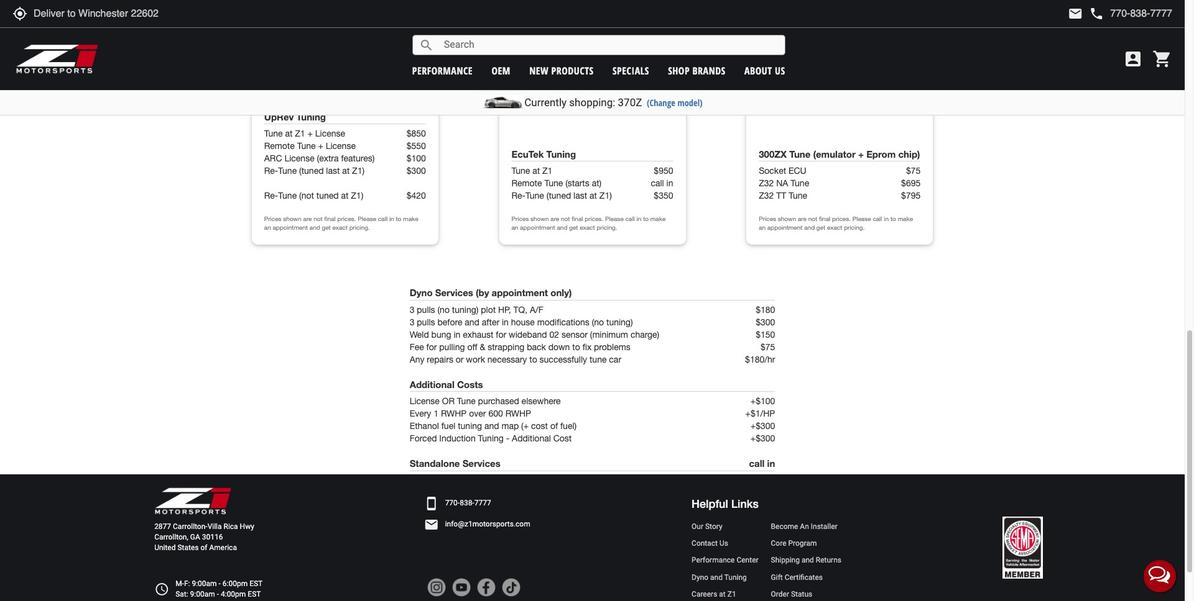 Task type: vqa. For each thing, say whether or not it's contained in the screenshot.
New OEM Products 'link'
no



Task type: describe. For each thing, give the bounding box(es) containing it.
1 vertical spatial est
[[248, 591, 261, 599]]

ga
[[190, 534, 200, 542]]

brands
[[692, 64, 726, 77]]

fuel)
[[560, 422, 577, 432]]

only)
[[551, 288, 572, 299]]

prices for ecutek tuning
[[512, 215, 529, 223]]

hwy
[[240, 523, 254, 532]]

1 horizontal spatial of
[[550, 422, 558, 432]]

0 vertical spatial (no
[[437, 305, 450, 315]]

core program
[[771, 540, 817, 549]]

links
[[731, 497, 759, 511]]

states
[[178, 544, 199, 553]]

m-
[[175, 580, 184, 589]]

30116
[[202, 534, 223, 542]]

weld bung in exhaust for wideband 02 sensor (minimum charge)
[[410, 330, 659, 340]]

1 prices shown are not final prices. please call in to make an appointment and get exact pricing. from the left
[[264, 215, 418, 232]]

currently shopping: 370z (change model)
[[524, 96, 703, 109]]

(change
[[647, 97, 675, 109]]

tune down uprev
[[264, 129, 283, 139]]

about us link
[[744, 64, 785, 77]]

1 please from the left
[[358, 215, 376, 223]]

villa
[[207, 523, 222, 532]]

1 horizontal spatial (no
[[592, 318, 604, 328]]

order status
[[771, 591, 812, 599]]

tune at z1
[[512, 166, 552, 176]]

and down core program link
[[802, 557, 814, 566]]

make for ecutek tuning
[[650, 215, 666, 223]]

1 shown from the left
[[283, 215, 301, 223]]

performance center
[[692, 557, 758, 566]]

careers
[[692, 591, 717, 599]]

1 vertical spatial -
[[219, 580, 221, 589]]

oem
[[492, 64, 510, 77]]

and down re-tune (not tuned at z1)
[[310, 224, 320, 232]]

tune left (starts
[[544, 179, 563, 188]]

0 vertical spatial est
[[249, 580, 263, 589]]

770-838-7777 link
[[445, 499, 491, 509]]

+$300 for forced induction tuning - additional cost
[[751, 434, 775, 444]]

tune left "(not"
[[278, 191, 297, 201]]

and down 3 pulls (no tuning) plot hp, tq, a/f
[[465, 318, 479, 328]]

$695
[[901, 179, 921, 188]]

0 horizontal spatial tuning)
[[452, 305, 478, 315]]

forced induction tuning - additional cost
[[410, 434, 572, 444]]

$75 for fee for pulling off & strapping back down to fix problems
[[761, 343, 775, 353]]

re- for $350
[[512, 191, 526, 201]]

tuning up remote tune (starts at)
[[546, 148, 576, 160]]

shown for ecutek
[[530, 215, 549, 223]]

0 horizontal spatial for
[[426, 343, 437, 353]]

us for about us
[[775, 64, 785, 77]]

1 horizontal spatial tuning)
[[606, 318, 633, 328]]

tune
[[590, 355, 607, 365]]

tune up every 1 rwhp over 600 rwhp at bottom
[[457, 397, 476, 407]]

1 vertical spatial additional
[[512, 434, 551, 444]]

fix
[[582, 343, 592, 353]]

prices. for ecutek
[[585, 215, 603, 223]]

wideband
[[509, 330, 547, 340]]

tune down ecu
[[791, 179, 809, 188]]

at down uprev tuning
[[285, 129, 293, 139]]

tune down ecutek
[[512, 166, 530, 176]]

re- for $420
[[264, 191, 278, 201]]

z1 for ecutek
[[542, 166, 552, 176]]

+ for tune
[[308, 129, 313, 139]]

z32 for z32 na tune
[[759, 179, 774, 188]]

license up every
[[410, 397, 440, 407]]

z1) for $350
[[599, 191, 612, 201]]

prices for 300zx tune (emulator + eprom chip)
[[759, 215, 776, 223]]

off
[[467, 343, 477, 353]]

shop
[[668, 64, 690, 77]]

prices. for 300zx
[[832, 215, 851, 223]]

an for 300zx tune (emulator + eprom chip)
[[759, 224, 766, 232]]

become
[[771, 523, 798, 532]]

smartphone 770-838-7777
[[424, 497, 491, 512]]

our story
[[692, 523, 722, 532]]

and down z32 tt tune
[[804, 224, 815, 232]]

careers at z1
[[692, 591, 736, 599]]

$100
[[406, 154, 426, 164]]

installer
[[811, 523, 837, 532]]

300zx
[[795, 38, 884, 94]]

dyno and tuning
[[692, 574, 747, 582]]

facebook link image
[[477, 579, 495, 598]]

tuning down performance center link
[[724, 574, 747, 582]]

center
[[737, 557, 758, 566]]

exact for 300zx tune (emulator + eprom chip)
[[827, 224, 842, 232]]

access_time m-f: 9:00am - 6:00pm est sat: 9:00am - 4:00pm est
[[154, 580, 263, 599]]

license down remote tune + license
[[284, 154, 314, 164]]

eprom
[[866, 148, 896, 160]]

300zx tune (emulator + eprom chip)
[[759, 148, 920, 160]]

tuning
[[458, 422, 482, 432]]

1 horizontal spatial +
[[318, 141, 323, 151]]

forced
[[410, 434, 437, 444]]

z1 for uprev
[[295, 129, 305, 139]]

account_box link
[[1120, 49, 1146, 69]]

3 for 3 pulls (no tuning) plot hp, tq, a/f
[[410, 305, 414, 315]]

$180/hr
[[745, 355, 775, 365]]

tuning up tune at z1 + license
[[296, 111, 326, 122]]

dyno services (by appointment only)
[[410, 288, 572, 299]]

car
[[609, 355, 621, 365]]

at right tuned
[[341, 191, 349, 201]]

shipping and returns link
[[771, 556, 841, 567]]

certificates
[[785, 574, 823, 582]]

shop brands
[[668, 64, 726, 77]]

get for 300zx tune (emulator + eprom chip)
[[816, 224, 825, 232]]

call in for remote tune (starts at)
[[651, 179, 673, 188]]

tune down arc
[[278, 166, 297, 176]]

about us
[[744, 64, 785, 77]]

house
[[511, 318, 535, 328]]

socket ecu
[[759, 166, 806, 176]]

+$300 for ethanol fuel tuning and map (+ cost of fuel)
[[751, 422, 775, 432]]

gift certificates
[[771, 574, 823, 582]]

(extra
[[317, 154, 339, 164]]

fee
[[410, 343, 424, 353]]

purchased
[[478, 397, 519, 407]]

02
[[549, 330, 559, 340]]

1 an from the left
[[264, 224, 271, 232]]

1 are from the left
[[303, 215, 312, 223]]

fee for pulling off & strapping back down to fix problems
[[410, 343, 630, 353]]

na
[[776, 179, 788, 188]]

$300 for re-tune (tuned last at z1)
[[406, 166, 426, 176]]

before
[[437, 318, 462, 328]]

features)
[[341, 154, 375, 164]]

prices shown are not final prices. please call in to make an appointment and get exact pricing. for ecutek tuning
[[512, 215, 666, 232]]

us for contact us
[[720, 540, 728, 549]]

tuning down the ethanol fuel tuning and map (+ cost of fuel)
[[478, 434, 504, 444]]

standalone services
[[410, 458, 500, 470]]

appointment down "(not"
[[273, 224, 308, 232]]

$850
[[406, 129, 426, 139]]

(change model) link
[[647, 97, 703, 109]]

services for standalone
[[462, 458, 500, 470]]

and up careers at z1
[[710, 574, 723, 582]]

united
[[154, 544, 176, 553]]

specials link
[[613, 64, 649, 77]]

tune down tune at z1 + license
[[297, 141, 316, 151]]

4:00pm
[[221, 591, 246, 599]]

remote tune + license
[[264, 141, 356, 151]]

helpful links
[[692, 497, 759, 511]]

license or tune purchased elsewhere
[[410, 397, 561, 407]]

mail link
[[1068, 6, 1083, 21]]

a/f
[[530, 305, 543, 315]]

1
[[434, 409, 438, 419]]

oem link
[[492, 64, 510, 77]]

z1 company logo image
[[154, 487, 232, 516]]

tune up ecu
[[789, 148, 811, 160]]

smartphone
[[424, 497, 439, 512]]

info@z1motorsports.com
[[445, 521, 530, 529]]

are for ecutek tuning
[[551, 215, 559, 223]]

pricing. for 300zx tune (emulator + eprom chip)
[[844, 224, 865, 232]]

1 horizontal spatial for
[[496, 330, 506, 340]]



Task type: locate. For each thing, give the bounding box(es) containing it.
2 are from the left
[[551, 215, 559, 223]]

3 are from the left
[[798, 215, 807, 223]]

0 horizontal spatial z1
[[295, 129, 305, 139]]

final
[[324, 215, 336, 223], [572, 215, 583, 223], [819, 215, 830, 223]]

z32 down "socket"
[[759, 179, 774, 188]]

re- down the tune at z1
[[512, 191, 526, 201]]

1 get from the left
[[322, 224, 331, 232]]

2 z32 from the top
[[759, 191, 774, 201]]

1 final from the left
[[324, 215, 336, 223]]

1 prices from the left
[[264, 215, 281, 223]]

1 horizontal spatial not
[[561, 215, 570, 223]]

tuning) up (minimum
[[606, 318, 633, 328]]

of down 30116
[[201, 544, 207, 553]]

chip)
[[898, 148, 920, 160]]

appointment down z32 tt tune
[[767, 224, 803, 232]]

0 horizontal spatial pricing.
[[349, 224, 370, 232]]

call in up $350
[[651, 179, 673, 188]]

3 exact from the left
[[827, 224, 842, 232]]

account_box
[[1123, 49, 1143, 69]]

search
[[419, 38, 434, 53]]

prices
[[264, 215, 281, 223], [512, 215, 529, 223], [759, 215, 776, 223]]

0 horizontal spatial us
[[720, 540, 728, 549]]

1 vertical spatial us
[[720, 540, 728, 549]]

1 vertical spatial +$300
[[751, 434, 775, 444]]

cost
[[553, 434, 572, 444]]

3 pricing. from the left
[[844, 224, 865, 232]]

status
[[791, 591, 812, 599]]

0 horizontal spatial of
[[201, 544, 207, 553]]

shown for 300zx
[[778, 215, 796, 223]]

1 vertical spatial re-tune (tuned last at z1)
[[512, 191, 612, 201]]

0 vertical spatial $300
[[406, 166, 426, 176]]

1 horizontal spatial (tuned
[[546, 191, 571, 201]]

re- left "(not"
[[264, 191, 278, 201]]

instagram link image
[[427, 579, 446, 598]]

prices shown are not final prices. please call in to make an appointment and get exact pricing.
[[264, 215, 418, 232], [512, 215, 666, 232], [759, 215, 913, 232]]

2 vertical spatial z1
[[727, 591, 736, 599]]

sat:
[[175, 591, 188, 599]]

dyno up weld
[[410, 288, 433, 299]]

3 prices shown are not final prices. please call in to make an appointment and get exact pricing. from the left
[[759, 215, 913, 232]]

prices shown are not final prices. please call in to make an appointment and get exact pricing. down tuned
[[264, 215, 418, 232]]

not down re-tune (not tuned at z1)
[[314, 215, 323, 223]]

prices down the tune at z1
[[512, 215, 529, 223]]

1 vertical spatial call in
[[749, 458, 775, 470]]

9:00am right f: on the left bottom of page
[[192, 580, 217, 589]]

0 vertical spatial 9:00am
[[192, 580, 217, 589]]

1 horizontal spatial additional
[[512, 434, 551, 444]]

work
[[466, 355, 485, 365]]

2 pulls from the top
[[417, 318, 435, 328]]

3 prices from the left
[[759, 215, 776, 223]]

3 final from the left
[[819, 215, 830, 223]]

2 get from the left
[[569, 224, 578, 232]]

$75 down $150
[[761, 343, 775, 353]]

$300 down $100
[[406, 166, 426, 176]]

$75 up '$695'
[[906, 166, 921, 176]]

(tuned for $300
[[299, 166, 324, 176]]

of left fuel)
[[550, 422, 558, 432]]

9:00am right the sat:
[[190, 591, 215, 599]]

prices down z32 tt tune
[[759, 215, 776, 223]]

2 shown from the left
[[530, 215, 549, 223]]

2 horizontal spatial prices.
[[832, 215, 851, 223]]

call
[[651, 179, 664, 188], [378, 215, 388, 223], [625, 215, 635, 223], [873, 215, 882, 223], [749, 458, 765, 470]]

gift certificates link
[[771, 573, 841, 584]]

$350
[[654, 191, 673, 201]]

services up 3 pulls (no tuning) plot hp, tq, a/f
[[435, 288, 473, 299]]

re-tune (tuned last at z1) down remote tune (starts at)
[[512, 191, 612, 201]]

+ left "eprom"
[[858, 148, 864, 160]]

0 horizontal spatial (no
[[437, 305, 450, 315]]

2 rwhp from the left
[[505, 409, 531, 419]]

at down features)
[[342, 166, 350, 176]]

currently
[[524, 96, 567, 109]]

0 horizontal spatial are
[[303, 215, 312, 223]]

2 prices. from the left
[[585, 215, 603, 223]]

1 make from the left
[[403, 215, 418, 223]]

1 z32 from the top
[[759, 179, 774, 188]]

2 horizontal spatial not
[[808, 215, 817, 223]]

1 prices. from the left
[[337, 215, 356, 223]]

1 vertical spatial dyno
[[692, 574, 708, 582]]

gift
[[771, 574, 783, 582]]

exhaust
[[463, 330, 493, 340]]

appointment
[[273, 224, 308, 232], [520, 224, 555, 232], [767, 224, 803, 232], [492, 288, 548, 299]]

1 horizontal spatial $300
[[756, 318, 775, 328]]

prices shown are not final prices. please call in to make an appointment and get exact pricing. down at) on the top of page
[[512, 215, 666, 232]]

for right fee
[[426, 343, 437, 353]]

2 +$300 from the top
[[751, 434, 775, 444]]

est right 4:00pm
[[248, 591, 261, 599]]

$795
[[901, 191, 921, 201]]

please for ecutek
[[605, 215, 624, 223]]

us inside contact us link
[[720, 540, 728, 549]]

please for 300zx
[[852, 215, 871, 223]]

at down at) on the top of page
[[590, 191, 597, 201]]

2 an from the left
[[512, 224, 518, 232]]

back
[[527, 343, 546, 353]]

1 vertical spatial pulls
[[417, 318, 435, 328]]

0 vertical spatial remote
[[264, 141, 295, 151]]

remote for ecutek
[[512, 179, 542, 188]]

1 +$300 from the top
[[751, 422, 775, 432]]

3 get from the left
[[816, 224, 825, 232]]

0 vertical spatial (tuned
[[299, 166, 324, 176]]

1 vertical spatial $300
[[756, 318, 775, 328]]

re-tune (tuned last at z1) for $300
[[264, 166, 364, 176]]

call in
[[651, 179, 673, 188], [749, 458, 775, 470]]

rwhp up (+
[[505, 409, 531, 419]]

are down remote tune (starts at)
[[551, 215, 559, 223]]

every 1 rwhp over 600 rwhp
[[410, 409, 531, 419]]

$75 for socket ecu
[[906, 166, 921, 176]]

(tuned down arc license (extra features)
[[299, 166, 324, 176]]

3 make from the left
[[898, 215, 913, 223]]

770-
[[445, 499, 460, 508]]

0 vertical spatial additional
[[410, 379, 454, 390]]

0 vertical spatial call in
[[651, 179, 673, 188]]

re-tune (tuned last at z1)
[[264, 166, 364, 176], [512, 191, 612, 201]]

pulls for (no
[[417, 305, 435, 315]]

core
[[771, 540, 786, 549]]

0 horizontal spatial +
[[308, 129, 313, 139]]

2 horizontal spatial final
[[819, 215, 830, 223]]

new products link
[[529, 64, 594, 77]]

our story link
[[692, 522, 758, 533]]

1 vertical spatial 3
[[410, 318, 414, 328]]

1 horizontal spatial shown
[[530, 215, 549, 223]]

successfully
[[540, 355, 587, 365]]

carrollton-
[[173, 523, 207, 532]]

+$1/hp
[[745, 409, 775, 419]]

and
[[310, 224, 320, 232], [557, 224, 567, 232], [804, 224, 815, 232], [465, 318, 479, 328], [484, 422, 499, 432], [802, 557, 814, 566], [710, 574, 723, 582]]

0 horizontal spatial additional
[[410, 379, 454, 390]]

or
[[442, 397, 455, 407]]

performance
[[692, 557, 735, 566]]

1 vertical spatial 9:00am
[[190, 591, 215, 599]]

0 vertical spatial +$300
[[751, 422, 775, 432]]

ecutek tuning
[[512, 148, 576, 160]]

2 prices from the left
[[512, 215, 529, 223]]

0 horizontal spatial re-tune (tuned last at z1)
[[264, 166, 364, 176]]

1 horizontal spatial prices shown are not final prices. please call in to make an appointment and get exact pricing.
[[512, 215, 666, 232]]

- left 4:00pm
[[217, 591, 219, 599]]

plot
[[481, 305, 496, 315]]

z1) for $420
[[351, 191, 363, 201]]

for up strapping
[[496, 330, 506, 340]]

2 final from the left
[[572, 215, 583, 223]]

sema member logo image
[[1003, 518, 1043, 580]]

tune right tt
[[789, 191, 807, 201]]

last for $350
[[573, 191, 587, 201]]

prices shown are not final prices. please call in to make an appointment and get exact pricing. down z32 tt tune
[[759, 215, 913, 232]]

(not
[[299, 191, 314, 201]]

1 horizontal spatial z1
[[542, 166, 552, 176]]

2 not from the left
[[561, 215, 570, 223]]

re- down arc
[[264, 166, 278, 176]]

Search search field
[[434, 35, 785, 55]]

core program link
[[771, 539, 841, 550]]

services for dyno
[[435, 288, 473, 299]]

contact
[[692, 540, 718, 549]]

make down $420
[[403, 215, 418, 223]]

0 vertical spatial z32
[[759, 179, 774, 188]]

0 horizontal spatial make
[[403, 215, 418, 223]]

make for 300zx tune (emulator + eprom chip)
[[898, 215, 913, 223]]

final for ecutek tuning
[[572, 215, 583, 223]]

an down the tune at z1
[[512, 224, 518, 232]]

0 vertical spatial re-tune (tuned last at z1)
[[264, 166, 364, 176]]

modifications
[[537, 318, 589, 328]]

last for $300
[[326, 166, 340, 176]]

2 pricing. from the left
[[597, 224, 617, 232]]

z32 left tt
[[759, 191, 774, 201]]

are down z32 tt tune
[[798, 215, 807, 223]]

0 horizontal spatial prices
[[264, 215, 281, 223]]

1 horizontal spatial rwhp
[[505, 409, 531, 419]]

(minimum
[[590, 330, 628, 340]]

$950
[[654, 166, 673, 176]]

1 vertical spatial for
[[426, 343, 437, 353]]

tiktok link image
[[502, 579, 520, 598]]

remote for uprev
[[264, 141, 295, 151]]

1 horizontal spatial dyno
[[692, 574, 708, 582]]

mail phone
[[1068, 6, 1104, 21]]

z32 for z32 tt tune
[[759, 191, 774, 201]]

an for ecutek tuning
[[512, 224, 518, 232]]

shopping:
[[569, 96, 615, 109]]

carrollton,
[[154, 534, 188, 542]]

shipping and returns
[[771, 557, 841, 566]]

1 3 from the top
[[410, 305, 414, 315]]

est right 6:00pm
[[249, 580, 263, 589]]

dyno for dyno and tuning
[[692, 574, 708, 582]]

0 vertical spatial -
[[506, 434, 509, 444]]

shown down z32 tt tune
[[778, 215, 796, 223]]

1 vertical spatial (no
[[592, 318, 604, 328]]

additional up or
[[410, 379, 454, 390]]

2 exact from the left
[[580, 224, 595, 232]]

of inside 2877 carrollton-villa rica hwy carrollton, ga 30116 united states of america
[[201, 544, 207, 553]]

0 horizontal spatial dyno
[[410, 288, 433, 299]]

1 pricing. from the left
[[349, 224, 370, 232]]

$300 up $150
[[756, 318, 775, 328]]

arc license (extra features)
[[264, 154, 375, 164]]

1 exact from the left
[[332, 224, 348, 232]]

$150
[[756, 330, 775, 340]]

strapping
[[488, 343, 524, 353]]

(tuned down remote tune (starts at)
[[546, 191, 571, 201]]

last down (starts
[[573, 191, 587, 201]]

license up (extra
[[326, 141, 356, 151]]

1 horizontal spatial please
[[605, 215, 624, 223]]

0 horizontal spatial (tuned
[[299, 166, 324, 176]]

z1) down at) on the top of page
[[599, 191, 612, 201]]

z1 motorsports logo image
[[16, 44, 99, 75]]

$420
[[406, 191, 426, 201]]

pulls for before
[[417, 318, 435, 328]]

appointment down remote tune (starts at)
[[520, 224, 555, 232]]

0 vertical spatial services
[[435, 288, 473, 299]]

3 pulls (no tuning) plot hp, tq, a/f
[[410, 305, 543, 315]]

get for ecutek tuning
[[569, 224, 578, 232]]

0 vertical spatial tuning)
[[452, 305, 478, 315]]

+
[[308, 129, 313, 139], [318, 141, 323, 151], [858, 148, 864, 160]]

$300 for 3 pulls before and after in house modifications (no tuning)
[[756, 318, 775, 328]]

re-tune (tuned last at z1) for $350
[[512, 191, 612, 201]]

dyno for dyno services (by appointment only)
[[410, 288, 433, 299]]

elsewhere
[[522, 397, 561, 407]]

license up remote tune + license
[[315, 129, 345, 139]]

products
[[551, 64, 594, 77]]

(emulator
[[813, 148, 856, 160]]

not for 300zx tune (emulator + eprom chip)
[[808, 215, 817, 223]]

are for 300zx tune (emulator + eprom chip)
[[798, 215, 807, 223]]

0 vertical spatial $75
[[906, 166, 921, 176]]

z1 down the dyno and tuning link
[[727, 591, 736, 599]]

prices shown are not final prices. please call in to make an appointment and get exact pricing. for 300zx tune (emulator + eprom chip)
[[759, 215, 913, 232]]

performance center link
[[692, 556, 758, 567]]

(no up (minimum
[[592, 318, 604, 328]]

performance link
[[412, 64, 473, 77]]

2 make from the left
[[650, 215, 666, 223]]

1 horizontal spatial remote
[[512, 179, 542, 188]]

z1) for $300
[[352, 166, 364, 176]]

z1) down features)
[[352, 166, 364, 176]]

1 horizontal spatial prices
[[512, 215, 529, 223]]

2 prices shown are not final prices. please call in to make an appointment and get exact pricing. from the left
[[512, 215, 666, 232]]

become an installer link
[[771, 522, 841, 533]]

exact for ecutek tuning
[[580, 224, 595, 232]]

1 vertical spatial of
[[201, 544, 207, 553]]

1 horizontal spatial are
[[551, 215, 559, 223]]

1 horizontal spatial us
[[775, 64, 785, 77]]

2 please from the left
[[605, 215, 624, 223]]

2 horizontal spatial get
[[816, 224, 825, 232]]

1 vertical spatial (tuned
[[546, 191, 571, 201]]

0 horizontal spatial last
[[326, 166, 340, 176]]

0 horizontal spatial remote
[[264, 141, 295, 151]]

(no up before
[[437, 305, 450, 315]]

and down remote tune (starts at)
[[557, 224, 567, 232]]

(tuned for $350
[[546, 191, 571, 201]]

2 horizontal spatial prices
[[759, 215, 776, 223]]

additional down (+
[[512, 434, 551, 444]]

1 horizontal spatial prices.
[[585, 215, 603, 223]]

1 vertical spatial z1
[[542, 166, 552, 176]]

an down z32 tt tune
[[759, 224, 766, 232]]

youtube link image
[[452, 579, 471, 598]]

an down re-tune (not tuned at z1)
[[264, 224, 271, 232]]

services down the forced induction tuning - additional cost
[[462, 458, 500, 470]]

6:00pm
[[223, 580, 248, 589]]

not down remote tune (starts at)
[[561, 215, 570, 223]]

2 vertical spatial -
[[217, 591, 219, 599]]

2 horizontal spatial an
[[759, 224, 766, 232]]

1 horizontal spatial call in
[[749, 458, 775, 470]]

3 please from the left
[[852, 215, 871, 223]]

3 not from the left
[[808, 215, 817, 223]]

at
[[285, 129, 293, 139], [342, 166, 350, 176], [532, 166, 540, 176], [341, 191, 349, 201], [590, 191, 597, 201], [719, 591, 726, 599]]

3 prices. from the left
[[832, 215, 851, 223]]

tune down remote tune (starts at)
[[526, 191, 544, 201]]

0 horizontal spatial exact
[[332, 224, 348, 232]]

300zx
[[759, 148, 787, 160]]

remote up arc
[[264, 141, 295, 151]]

helpful
[[692, 497, 728, 511]]

re- for $300
[[264, 166, 278, 176]]

call in for standalone services
[[749, 458, 775, 470]]

0 vertical spatial last
[[326, 166, 340, 176]]

+$300
[[751, 422, 775, 432], [751, 434, 775, 444]]

+ up arc license (extra features)
[[318, 141, 323, 151]]

ethanol
[[410, 422, 439, 432]]

careers at z1 link
[[692, 590, 758, 601]]

- left 6:00pm
[[219, 580, 221, 589]]

2 horizontal spatial z1
[[727, 591, 736, 599]]

0 horizontal spatial please
[[358, 215, 376, 223]]

last down (extra
[[326, 166, 340, 176]]

3 an from the left
[[759, 224, 766, 232]]

0 horizontal spatial $300
[[406, 166, 426, 176]]

1 pulls from the top
[[417, 305, 435, 315]]

performance
[[412, 64, 473, 77]]

dyno up careers
[[692, 574, 708, 582]]

and up the forced induction tuning - additional cost
[[484, 422, 499, 432]]

pricing. for ecutek tuning
[[597, 224, 617, 232]]

0 horizontal spatial rwhp
[[441, 409, 467, 419]]

3 shown from the left
[[778, 215, 796, 223]]

2 horizontal spatial +
[[858, 148, 864, 160]]

additional costs
[[410, 379, 483, 390]]

3 for 3 pulls before and after in house modifications (no tuning)
[[410, 318, 414, 328]]

shown down remote tune (starts at)
[[530, 215, 549, 223]]

1 horizontal spatial exact
[[580, 224, 595, 232]]

0 horizontal spatial $75
[[761, 343, 775, 353]]

2 horizontal spatial prices shown are not final prices. please call in to make an appointment and get exact pricing.
[[759, 215, 913, 232]]

0 horizontal spatial prices shown are not final prices. please call in to make an appointment and get exact pricing.
[[264, 215, 418, 232]]

pricing.
[[349, 224, 370, 232], [597, 224, 617, 232], [844, 224, 865, 232]]

make down $795
[[898, 215, 913, 223]]

0 vertical spatial of
[[550, 422, 558, 432]]

after
[[482, 318, 499, 328]]

1 horizontal spatial $75
[[906, 166, 921, 176]]

socket
[[759, 166, 786, 176]]

not
[[314, 215, 323, 223], [561, 215, 570, 223], [808, 215, 817, 223]]

1 horizontal spatial make
[[650, 215, 666, 223]]

at down the dyno and tuning link
[[719, 591, 726, 599]]

phone
[[1089, 6, 1104, 21]]

0 vertical spatial pulls
[[417, 305, 435, 315]]

last
[[326, 166, 340, 176], [573, 191, 587, 201]]

appointment up tq,
[[492, 288, 548, 299]]

at down ecutek tuning
[[532, 166, 540, 176]]

are down "(not"
[[303, 215, 312, 223]]

0 horizontal spatial not
[[314, 215, 323, 223]]

z1 up remote tune (starts at)
[[542, 166, 552, 176]]

z1 up remote tune + license
[[295, 129, 305, 139]]

final for 300zx tune (emulator + eprom chip)
[[819, 215, 830, 223]]

rwhp up "fuel"
[[441, 409, 467, 419]]

1 vertical spatial services
[[462, 458, 500, 470]]

1 rwhp from the left
[[441, 409, 467, 419]]

0 vertical spatial dyno
[[410, 288, 433, 299]]

1 vertical spatial $75
[[761, 343, 775, 353]]

about
[[744, 64, 772, 77]]

1 horizontal spatial final
[[572, 215, 583, 223]]

z1)
[[352, 166, 364, 176], [351, 191, 363, 201], [599, 191, 612, 201]]

not for ecutek tuning
[[561, 215, 570, 223]]

1 horizontal spatial get
[[569, 224, 578, 232]]

us down our story link
[[720, 540, 728, 549]]

shown down "(not"
[[283, 215, 301, 223]]

ethanol fuel tuning and map (+ cost of fuel)
[[410, 422, 577, 432]]

prices.
[[337, 215, 356, 223], [585, 215, 603, 223], [832, 215, 851, 223]]

1 horizontal spatial pricing.
[[597, 224, 617, 232]]

returns
[[816, 557, 841, 566]]

2 3 from the top
[[410, 318, 414, 328]]

0 horizontal spatial get
[[322, 224, 331, 232]]

0 vertical spatial for
[[496, 330, 506, 340]]

1 vertical spatial remote
[[512, 179, 542, 188]]

get
[[322, 224, 331, 232], [569, 224, 578, 232], [816, 224, 825, 232]]

1 horizontal spatial re-tune (tuned last at z1)
[[512, 191, 612, 201]]

prices down re-tune (not tuned at z1)
[[264, 215, 281, 223]]

to
[[396, 215, 401, 223], [643, 215, 649, 223], [890, 215, 896, 223], [572, 343, 580, 353], [529, 355, 537, 365]]

+ for 300zx
[[858, 148, 864, 160]]

(starts
[[565, 179, 589, 188]]

remote down the tune at z1
[[512, 179, 542, 188]]

&
[[480, 343, 485, 353]]

tuning) up before
[[452, 305, 478, 315]]

1 horizontal spatial an
[[512, 224, 518, 232]]

0 horizontal spatial call in
[[651, 179, 673, 188]]

1 not from the left
[[314, 215, 323, 223]]



